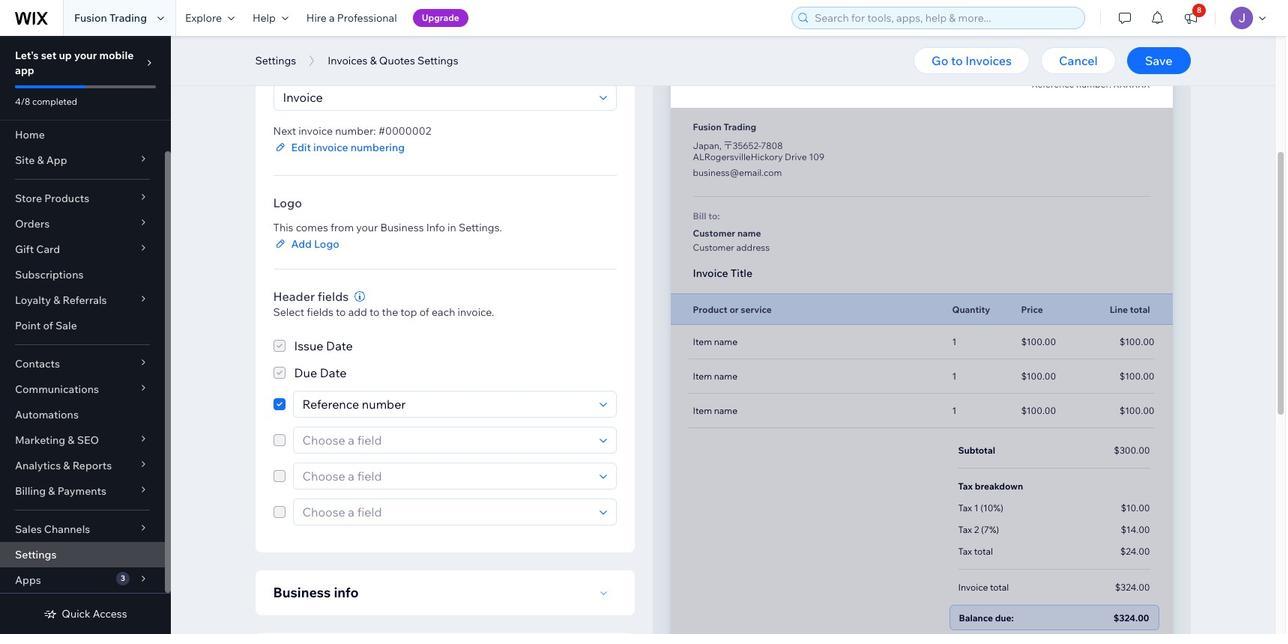 Task type: vqa. For each thing, say whether or not it's contained in the screenshot.


Task type: describe. For each thing, give the bounding box(es) containing it.
invoice title
[[693, 267, 753, 280]]

#0000002 inside #0000002 issue date: dec 19, 2023 due date: dec 19, 2023 reference number: xxxxxx
[[1098, 29, 1150, 43]]

tax for tax total
[[958, 546, 972, 558]]

1 item from the top
[[693, 337, 712, 348]]

$324.00 for balance due:
[[1114, 613, 1150, 624]]

next invoice number: #0000002
[[273, 124, 431, 138]]

2 choose a field field from the top
[[298, 428, 595, 454]]

1 horizontal spatial of
[[420, 306, 429, 319]]

communications
[[15, 383, 99, 397]]

info
[[334, 585, 359, 602]]

help button
[[244, 0, 297, 36]]

tax 1 (10%)
[[958, 503, 1004, 514]]

a
[[329, 11, 335, 25]]

2 date: from the top
[[1073, 63, 1095, 74]]

this
[[273, 221, 293, 235]]

hire
[[306, 11, 327, 25]]

this comes from your business info in settings.
[[273, 221, 502, 235]]

tax for tax 2 (7%)
[[958, 525, 972, 536]]

add logo button
[[273, 237, 502, 252]]

invoices & quotes settings button
[[320, 49, 466, 72]]

set
[[41, 49, 56, 62]]

8
[[1197, 5, 1202, 15]]

& for marketing
[[68, 434, 75, 448]]

settings link
[[0, 543, 165, 568]]

fields for header
[[318, 289, 349, 304]]

1 horizontal spatial invoices
[[966, 53, 1012, 68]]

your for business
[[356, 221, 378, 235]]

cancel button
[[1041, 47, 1116, 74]]

go to invoices button
[[914, 47, 1030, 74]]

business@email.com
[[693, 167, 782, 178]]

0 horizontal spatial invoices
[[328, 54, 368, 67]]

total for invoice total
[[990, 582, 1009, 594]]

settings for settings link
[[15, 549, 57, 562]]

total for line total
[[1130, 304, 1150, 315]]

to inside button
[[951, 53, 963, 68]]

home link
[[0, 122, 165, 148]]

109
[[809, 151, 825, 163]]

select
[[273, 306, 304, 319]]

quick access
[[62, 608, 127, 621]]

reference
[[1032, 79, 1074, 90]]

mobile
[[99, 49, 134, 62]]

product
[[693, 304, 728, 315]]

contacts button
[[0, 352, 165, 377]]

analytics & reports
[[15, 460, 112, 473]]

of inside sidebar element
[[43, 319, 53, 333]]

2 19, from the top
[[1116, 63, 1128, 74]]

7808
[[761, 140, 783, 151]]

your for mobile
[[74, 49, 97, 62]]

4 choose a field field from the top
[[298, 500, 595, 526]]

drive
[[785, 151, 807, 163]]

top
[[401, 306, 417, 319]]

up
[[59, 49, 72, 62]]

due:
[[995, 613, 1014, 624]]

subscriptions
[[15, 268, 84, 282]]

edit
[[291, 141, 311, 154]]

store products button
[[0, 186, 165, 211]]

subtotal
[[958, 445, 995, 457]]

trading for fusion trading japan, 〒35652-7808 alrogersvillehickory drive 109 business@email.com
[[724, 121, 756, 133]]

or
[[730, 304, 739, 315]]

invoice.
[[458, 306, 494, 319]]

1 19, from the top
[[1116, 47, 1128, 58]]

trading for fusion trading
[[109, 11, 147, 25]]

4/8 completed
[[15, 96, 77, 107]]

upgrade
[[422, 12, 459, 23]]

1 dec from the top
[[1097, 47, 1114, 58]]

reports
[[72, 460, 112, 473]]

1 vertical spatial number:
[[335, 124, 376, 138]]

point
[[15, 319, 41, 333]]

store
[[15, 192, 42, 205]]

save
[[1145, 53, 1173, 68]]

& for site
[[37, 154, 44, 167]]

#0000002 issue date: dec 19, 2023 due date: dec 19, 2023 reference number: xxxxxx
[[1032, 29, 1150, 90]]

app
[[46, 154, 67, 167]]

header
[[273, 289, 315, 304]]

to:
[[709, 211, 720, 222]]

$10.00
[[1121, 503, 1150, 514]]

the
[[382, 306, 398, 319]]

select fields to add to the top of each invoice.
[[273, 306, 494, 319]]

quick access button
[[44, 608, 127, 621]]

& for analytics
[[63, 460, 70, 473]]

0 vertical spatial logo
[[273, 196, 302, 211]]

& for loyalty
[[53, 294, 60, 307]]

billing
[[15, 485, 46, 499]]

add logo
[[291, 238, 339, 251]]

0 horizontal spatial to
[[336, 306, 346, 319]]

invoice total
[[958, 582, 1009, 594]]

tax for tax 1 (10%)
[[958, 503, 972, 514]]

quantity
[[952, 304, 991, 315]]

settings.
[[459, 221, 502, 235]]

number: inside #0000002 issue date: dec 19, 2023 due date: dec 19, 2023 reference number: xxxxxx
[[1076, 79, 1112, 90]]

site & app
[[15, 154, 67, 167]]

comes
[[296, 221, 328, 235]]

alrogersvillehickory
[[693, 151, 783, 163]]

go
[[932, 53, 949, 68]]

document
[[273, 54, 332, 69]]

8 button
[[1175, 0, 1208, 36]]

edit invoice numbering button
[[273, 140, 431, 155]]

sidebar element
[[0, 36, 171, 635]]

sales channels
[[15, 523, 90, 537]]

1 2023 from the top
[[1130, 47, 1150, 58]]

due
[[1053, 63, 1071, 74]]

tax 2 (7%)
[[958, 525, 999, 536]]

fusion for fusion trading japan, 〒35652-7808 alrogersvillehickory drive 109 business@email.com
[[693, 121, 722, 133]]

japan,
[[693, 140, 722, 151]]

loyalty & referrals button
[[0, 288, 165, 313]]

2 item from the top
[[693, 371, 712, 382]]

gift card button
[[0, 237, 165, 262]]

billing & payments
[[15, 485, 106, 499]]

settings inside button
[[417, 54, 458, 67]]

3 item from the top
[[693, 406, 712, 417]]



Task type: locate. For each thing, give the bounding box(es) containing it.
0 horizontal spatial #0000002
[[378, 124, 431, 138]]

0 vertical spatial 19,
[[1116, 47, 1128, 58]]

1 vertical spatial date:
[[1073, 63, 1095, 74]]

sales channels button
[[0, 517, 165, 543]]

balance due:
[[959, 613, 1014, 624]]

fields down header fields
[[307, 306, 334, 319]]

1 vertical spatial trading
[[724, 121, 756, 133]]

0 horizontal spatial your
[[74, 49, 97, 62]]

invoice for invoice total
[[958, 582, 988, 594]]

0 horizontal spatial business
[[273, 585, 331, 602]]

4/8
[[15, 96, 30, 107]]

issue
[[1049, 47, 1071, 58]]

1 horizontal spatial fusion
[[693, 121, 722, 133]]

total up due:
[[990, 582, 1009, 594]]

date: right issue
[[1073, 47, 1095, 58]]

bill to: customer name customer address
[[693, 211, 770, 253]]

& inside 'dropdown button'
[[63, 460, 70, 473]]

settings for the settings button
[[255, 54, 296, 67]]

invoice up edit
[[298, 124, 333, 138]]

customer down to:
[[693, 228, 736, 239]]

1 horizontal spatial invoice
[[958, 582, 988, 594]]

item
[[693, 337, 712, 348], [693, 371, 712, 382], [693, 406, 712, 417]]

cancel
[[1059, 53, 1098, 68]]

marketing & seo button
[[0, 428, 165, 454]]

4 tax from the top
[[958, 546, 972, 558]]

fusion inside fusion trading japan, 〒35652-7808 alrogersvillehickory drive 109 business@email.com
[[693, 121, 722, 133]]

1 vertical spatial item name
[[693, 371, 738, 382]]

line
[[1110, 304, 1128, 315]]

settings button
[[248, 49, 304, 72]]

invoice for next
[[298, 124, 333, 138]]

settings inside button
[[255, 54, 296, 67]]

2 horizontal spatial to
[[951, 53, 963, 68]]

your right from
[[356, 221, 378, 235]]

2 horizontal spatial settings
[[417, 54, 458, 67]]

home
[[15, 128, 45, 142]]

1 horizontal spatial business
[[380, 221, 424, 235]]

〒35652-
[[724, 140, 761, 151]]

fusion up mobile
[[74, 11, 107, 25]]

marketing
[[15, 434, 65, 448]]

number: down cancel 'button'
[[1076, 79, 1112, 90]]

1 date: from the top
[[1073, 47, 1095, 58]]

each
[[432, 306, 455, 319]]

0 vertical spatial invoice
[[298, 124, 333, 138]]

point of sale link
[[0, 313, 165, 339]]

referrals
[[63, 294, 107, 307]]

invoices right go
[[966, 53, 1012, 68]]

1 vertical spatial total
[[974, 546, 993, 558]]

1 vertical spatial #0000002
[[378, 124, 431, 138]]

0 horizontal spatial logo
[[273, 196, 302, 211]]

None checkbox
[[273, 337, 353, 355], [273, 364, 347, 382], [273, 391, 285, 418], [273, 337, 353, 355], [273, 364, 347, 382], [273, 391, 285, 418]]

of right 'top' at left
[[420, 306, 429, 319]]

professional
[[337, 11, 397, 25]]

1 horizontal spatial to
[[370, 306, 380, 319]]

invoice for invoice title
[[693, 267, 728, 280]]

business up add logo button
[[380, 221, 424, 235]]

2 tax from the top
[[958, 503, 972, 514]]

3
[[121, 574, 125, 584]]

logo inside add logo button
[[314, 238, 339, 251]]

& for invoices
[[370, 54, 377, 67]]

0 vertical spatial business
[[380, 221, 424, 235]]

& right loyalty
[[53, 294, 60, 307]]

settings down sales
[[15, 549, 57, 562]]

1 vertical spatial invoice
[[958, 582, 988, 594]]

xxxxxx
[[1114, 79, 1150, 90]]

& right site
[[37, 154, 44, 167]]

1 horizontal spatial logo
[[314, 238, 339, 251]]

gift card
[[15, 243, 60, 256]]

bill
[[693, 211, 707, 222]]

$14.00
[[1121, 525, 1150, 536]]

line total
[[1110, 304, 1150, 315]]

1 horizontal spatial trading
[[724, 121, 756, 133]]

dec
[[1097, 47, 1114, 58], [1097, 63, 1114, 74]]

2 vertical spatial total
[[990, 582, 1009, 594]]

2
[[974, 525, 979, 536]]

& inside popup button
[[37, 154, 44, 167]]

0 horizontal spatial number:
[[335, 124, 376, 138]]

$300.00
[[1114, 445, 1150, 457]]

1 vertical spatial invoice
[[313, 141, 348, 154]]

0 vertical spatial trading
[[109, 11, 147, 25]]

1 horizontal spatial number:
[[1076, 79, 1112, 90]]

in
[[448, 221, 456, 235]]

trading up 〒35652-
[[724, 121, 756, 133]]

1 vertical spatial your
[[356, 221, 378, 235]]

0 horizontal spatial settings
[[15, 549, 57, 562]]

1 choose a field field from the top
[[298, 392, 595, 418]]

trading up mobile
[[109, 11, 147, 25]]

header fields
[[273, 289, 349, 304]]

0 vertical spatial fields
[[318, 289, 349, 304]]

billing & payments button
[[0, 479, 165, 505]]

$24.00
[[1120, 546, 1150, 558]]

None field
[[278, 85, 595, 110]]

and
[[369, 54, 391, 69]]

your inside let's set up your mobile app
[[74, 49, 97, 62]]

analytics & reports button
[[0, 454, 165, 479]]

2 item name from the top
[[693, 371, 738, 382]]

0 vertical spatial date:
[[1073, 47, 1095, 58]]

(7%)
[[981, 525, 999, 536]]

tax total
[[958, 546, 993, 558]]

fusion
[[74, 11, 107, 25], [693, 121, 722, 133]]

to right go
[[951, 53, 963, 68]]

upgrade button
[[413, 9, 468, 27]]

& for billing
[[48, 485, 55, 499]]

& left reports
[[63, 460, 70, 473]]

site & app button
[[0, 148, 165, 173]]

3 tax from the top
[[958, 525, 972, 536]]

tax up the tax 1 (10%)
[[958, 481, 973, 493]]

0 horizontal spatial trading
[[109, 11, 147, 25]]

3 item name from the top
[[693, 406, 738, 417]]

store products
[[15, 192, 89, 205]]

0 vertical spatial your
[[74, 49, 97, 62]]

fusion for fusion trading
[[74, 11, 107, 25]]

0 vertical spatial number:
[[1076, 79, 1112, 90]]

0 vertical spatial #0000002
[[1098, 29, 1150, 43]]

hire a professional link
[[297, 0, 406, 36]]

service
[[741, 304, 772, 315]]

business left info
[[273, 585, 331, 602]]

hire a professional
[[306, 11, 397, 25]]

name inside bill to: customer name customer address
[[738, 228, 761, 239]]

settings down help button
[[255, 54, 296, 67]]

date:
[[1073, 47, 1095, 58], [1073, 63, 1095, 74]]

total down tax 2 (7%)
[[974, 546, 993, 558]]

&
[[370, 54, 377, 67], [37, 154, 44, 167], [53, 294, 60, 307], [68, 434, 75, 448], [63, 460, 70, 473], [48, 485, 55, 499]]

number
[[393, 54, 437, 69]]

& inside dropdown button
[[68, 434, 75, 448]]

logo up this
[[273, 196, 302, 211]]

dec right issue
[[1097, 47, 1114, 58]]

1 vertical spatial item
[[693, 371, 712, 382]]

settings inside sidebar element
[[15, 549, 57, 562]]

2 vertical spatial item name
[[693, 406, 738, 417]]

$324.00 for invoice total
[[1115, 582, 1150, 594]]

2 dec from the top
[[1097, 63, 1114, 74]]

explore
[[185, 11, 222, 25]]

price
[[1021, 304, 1043, 315]]

app
[[15, 64, 34, 77]]

tax left 2
[[958, 525, 972, 536]]

invoice down next invoice number: #0000002
[[313, 141, 348, 154]]

Choose a field field
[[298, 392, 595, 418], [298, 428, 595, 454], [298, 464, 595, 490], [298, 500, 595, 526]]

edit invoice numbering
[[291, 141, 405, 154]]

2023
[[1130, 47, 1150, 58], [1130, 63, 1150, 74]]

customer up invoice title
[[693, 242, 735, 253]]

0 vertical spatial 2023
[[1130, 47, 1150, 58]]

seo
[[77, 434, 99, 448]]

quick
[[62, 608, 90, 621]]

0 vertical spatial total
[[1130, 304, 1150, 315]]

1 horizontal spatial settings
[[255, 54, 296, 67]]

to left add
[[336, 306, 346, 319]]

from
[[331, 221, 354, 235]]

loyalty & referrals
[[15, 294, 107, 307]]

invoices left and
[[328, 54, 368, 67]]

total for tax total
[[974, 546, 993, 558]]

save button
[[1127, 47, 1191, 74]]

of left sale
[[43, 319, 53, 333]]

0 vertical spatial fusion
[[74, 11, 107, 25]]

date: right due
[[1073, 63, 1095, 74]]

product or service
[[693, 304, 772, 315]]

tax up tax 2 (7%)
[[958, 503, 972, 514]]

to left the the
[[370, 306, 380, 319]]

balance
[[959, 613, 993, 624]]

1 vertical spatial 2023
[[1130, 63, 1150, 74]]

total right the "line"
[[1130, 304, 1150, 315]]

gift
[[15, 243, 34, 256]]

let's
[[15, 49, 39, 62]]

2 2023 from the top
[[1130, 63, 1150, 74]]

1 horizontal spatial your
[[356, 221, 378, 235]]

fusion up japan,
[[693, 121, 722, 133]]

invoice up balance
[[958, 582, 988, 594]]

your right up
[[74, 49, 97, 62]]

1 customer from the top
[[693, 228, 736, 239]]

invoice inside button
[[313, 141, 348, 154]]

fields up add
[[318, 289, 349, 304]]

& left seo on the bottom left
[[68, 434, 75, 448]]

1 item name from the top
[[693, 337, 738, 348]]

invoice for edit
[[313, 141, 348, 154]]

document name and number
[[273, 54, 437, 69]]

0 vertical spatial customer
[[693, 228, 736, 239]]

#0000002 up 'save' button
[[1098, 29, 1150, 43]]

analytics
[[15, 460, 61, 473]]

info
[[426, 221, 445, 235]]

& inside button
[[370, 54, 377, 67]]

0 horizontal spatial fusion
[[74, 11, 107, 25]]

1 vertical spatial customer
[[693, 242, 735, 253]]

1 vertical spatial fusion
[[693, 121, 722, 133]]

1 horizontal spatial #0000002
[[1098, 29, 1150, 43]]

3 choose a field field from the top
[[298, 464, 595, 490]]

1 tax from the top
[[958, 481, 973, 493]]

1 vertical spatial $324.00
[[1114, 613, 1150, 624]]

1 vertical spatial business
[[273, 585, 331, 602]]

completed
[[32, 96, 77, 107]]

1 vertical spatial 19,
[[1116, 63, 1128, 74]]

invoice left title
[[693, 267, 728, 280]]

number: up edit invoice numbering button
[[335, 124, 376, 138]]

#0000002 up numbering
[[378, 124, 431, 138]]

2 customer from the top
[[693, 242, 735, 253]]

1 vertical spatial logo
[[314, 238, 339, 251]]

2 vertical spatial item
[[693, 406, 712, 417]]

1 vertical spatial fields
[[307, 306, 334, 319]]

logo down comes
[[314, 238, 339, 251]]

& inside popup button
[[48, 485, 55, 499]]

0 horizontal spatial invoice
[[693, 267, 728, 280]]

address
[[737, 242, 770, 253]]

fields for select
[[307, 306, 334, 319]]

0 vertical spatial $324.00
[[1115, 582, 1150, 594]]

tax for tax breakdown
[[958, 481, 973, 493]]

invoice
[[693, 267, 728, 280], [958, 582, 988, 594]]

tax down tax 2 (7%)
[[958, 546, 972, 558]]

1 vertical spatial dec
[[1097, 63, 1114, 74]]

settings right quotes at the left top
[[417, 54, 458, 67]]

& inside dropdown button
[[53, 294, 60, 307]]

tax breakdown
[[958, 481, 1023, 493]]

0 horizontal spatial of
[[43, 319, 53, 333]]

trading inside fusion trading japan, 〒35652-7808 alrogersvillehickory drive 109 business@email.com
[[724, 121, 756, 133]]

Search for tools, apps, help & more... field
[[810, 7, 1080, 28]]

logo
[[273, 196, 302, 211], [314, 238, 339, 251]]

quotes
[[379, 54, 415, 67]]

dec right due
[[1097, 63, 1114, 74]]

& left quotes at the left top
[[370, 54, 377, 67]]

communications button
[[0, 377, 165, 403]]

0 vertical spatial item
[[693, 337, 712, 348]]

add
[[291, 238, 312, 251]]

0 vertical spatial invoice
[[693, 267, 728, 280]]

& right 'billing' on the left bottom of page
[[48, 485, 55, 499]]

marketing & seo
[[15, 434, 99, 448]]

0 vertical spatial dec
[[1097, 47, 1114, 58]]

0 vertical spatial item name
[[693, 337, 738, 348]]

channels
[[44, 523, 90, 537]]

customer
[[693, 228, 736, 239], [693, 242, 735, 253]]

None checkbox
[[273, 427, 285, 454], [273, 463, 285, 490], [273, 499, 285, 526], [273, 427, 285, 454], [273, 463, 285, 490], [273, 499, 285, 526]]

$324.00
[[1115, 582, 1150, 594], [1114, 613, 1150, 624]]

breakdown
[[975, 481, 1023, 493]]

(10%)
[[981, 503, 1004, 514]]

site
[[15, 154, 35, 167]]

business
[[380, 221, 424, 235], [273, 585, 331, 602]]



